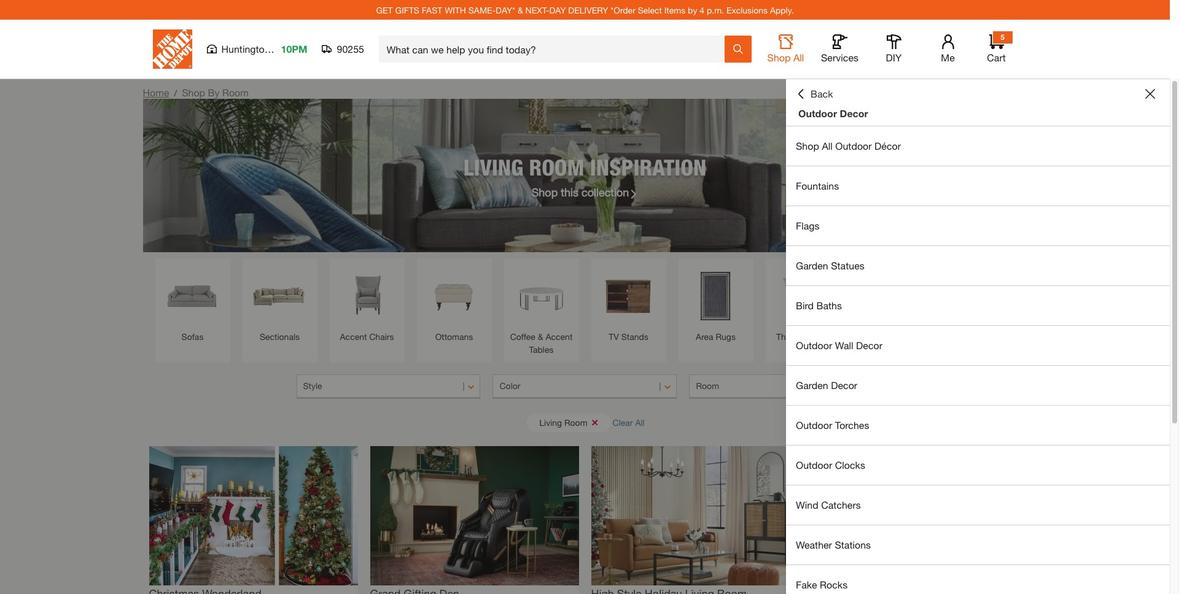 Task type: locate. For each thing, give the bounding box(es) containing it.
bird baths link
[[786, 286, 1170, 325]]

tv stands image
[[597, 265, 660, 327]]

1 horizontal spatial all
[[793, 52, 804, 63]]

coffee & accent tables
[[510, 332, 573, 355]]

1 garden from the top
[[796, 260, 828, 271]]

this
[[561, 185, 578, 199]]

throw inside throw pillows 'link'
[[776, 332, 800, 342]]

outdoor left décor
[[835, 140, 872, 152]]

all down outdoor decor
[[822, 140, 833, 152]]

all up back button
[[793, 52, 804, 63]]

delivery
[[568, 5, 608, 15]]

&
[[518, 5, 523, 15], [538, 332, 543, 342]]

outdoor decor
[[798, 107, 868, 119]]

outdoor inside outdoor wall decor link
[[796, 340, 832, 351]]

& up tables
[[538, 332, 543, 342]]

1 vertical spatial all
[[822, 140, 833, 152]]

menu
[[786, 127, 1170, 594]]

2 accent from the left
[[546, 332, 573, 342]]

decor for outdoor decor
[[840, 107, 868, 119]]

living for living room inspiration
[[464, 154, 523, 180]]

outdoor
[[798, 107, 837, 119], [835, 140, 872, 152], [796, 340, 832, 351], [796, 419, 832, 431], [796, 459, 832, 471]]

p.m.
[[707, 5, 724, 15]]

room right by
[[222, 87, 249, 98]]

home link
[[143, 87, 169, 98]]

1 throw from the left
[[776, 332, 800, 342]]

décor
[[874, 140, 901, 152]]

4
[[700, 5, 704, 15]]

1 vertical spatial &
[[538, 332, 543, 342]]

1 horizontal spatial living
[[539, 417, 562, 428]]

0 vertical spatial all
[[793, 52, 804, 63]]

all
[[793, 52, 804, 63], [822, 140, 833, 152], [635, 417, 645, 428]]

decor up shop all outdoor décor
[[840, 107, 868, 119]]

room down area
[[696, 381, 719, 391]]

1 horizontal spatial throw
[[860, 332, 884, 342]]

clear all button
[[613, 411, 645, 434]]

blankets
[[887, 332, 920, 342]]

outdoor inside outdoor clocks link
[[796, 459, 832, 471]]

garden up outdoor torches
[[796, 380, 828, 391]]

outdoor clocks
[[796, 459, 865, 471]]

shop inside 'button'
[[767, 52, 791, 63]]

area rugs image
[[684, 265, 747, 327]]

living inside button
[[539, 417, 562, 428]]

throw blankets image
[[859, 265, 921, 327]]

all inside 'button'
[[793, 52, 804, 63]]

all right clear
[[635, 417, 645, 428]]

stations
[[835, 539, 871, 551]]

0 vertical spatial living
[[464, 154, 523, 180]]

wind catchers
[[796, 499, 861, 511]]

accent left chairs
[[340, 332, 367, 342]]

wind catchers link
[[786, 486, 1170, 525]]

sofas
[[182, 332, 204, 342]]

services button
[[820, 34, 859, 64]]

weather stations link
[[786, 526, 1170, 565]]

drawer close image
[[1145, 89, 1155, 99]]

flags
[[796, 220, 820, 232]]

outdoor down back button
[[798, 107, 837, 119]]

living
[[464, 154, 523, 180], [539, 417, 562, 428]]

diy
[[886, 52, 902, 63]]

bird
[[796, 300, 814, 311]]

decor down "wall"
[[831, 380, 857, 391]]

fountains
[[796, 180, 839, 192]]

& inside coffee & accent tables
[[538, 332, 543, 342]]

0 horizontal spatial throw
[[776, 332, 800, 342]]

room
[[222, 87, 249, 98], [529, 154, 584, 180], [696, 381, 719, 391], [564, 417, 587, 428]]

area rugs
[[696, 332, 736, 342]]

0 vertical spatial decor
[[840, 107, 868, 119]]

all inside menu
[[822, 140, 833, 152]]

outdoor left torches
[[796, 419, 832, 431]]

day*
[[496, 5, 515, 15]]

0 horizontal spatial &
[[518, 5, 523, 15]]

shop for shop all
[[767, 52, 791, 63]]

all for clear all
[[635, 417, 645, 428]]

gifts
[[395, 5, 419, 15]]

2 vertical spatial all
[[635, 417, 645, 428]]

throw for throw blankets
[[860, 332, 884, 342]]

curtains & drapes image
[[946, 265, 1009, 327]]

1 horizontal spatial &
[[538, 332, 543, 342]]

shop up the fountains
[[796, 140, 819, 152]]

throw right "wall"
[[860, 332, 884, 342]]

outdoor left "wall"
[[796, 340, 832, 351]]

0 horizontal spatial living
[[464, 154, 523, 180]]

1 accent from the left
[[340, 332, 367, 342]]

same-
[[468, 5, 496, 15]]

shop inside menu
[[796, 140, 819, 152]]

sectionals image
[[248, 265, 311, 327]]

fake rocks
[[796, 579, 848, 591]]

garden for garden statues
[[796, 260, 828, 271]]

weather stations
[[796, 539, 871, 551]]

all for shop all
[[793, 52, 804, 63]]

outdoor wall decor
[[796, 340, 883, 351]]

0 horizontal spatial accent
[[340, 332, 367, 342]]

1 vertical spatial garden
[[796, 380, 828, 391]]

throw left pillows
[[776, 332, 800, 342]]

shop all outdoor décor link
[[786, 127, 1170, 166]]

1 stretchy image image from the left
[[149, 446, 358, 586]]

0 horizontal spatial all
[[635, 417, 645, 428]]

outdoor left clocks
[[796, 459, 832, 471]]

huntington park
[[221, 43, 293, 55]]

throw inside throw blankets 'link'
[[860, 332, 884, 342]]

2 throw from the left
[[860, 332, 884, 342]]

collection
[[582, 185, 629, 199]]

fountains link
[[786, 166, 1170, 206]]

coffee & accent tables link
[[510, 265, 573, 356]]

living room
[[539, 417, 587, 428]]

garden left statues
[[796, 260, 828, 271]]

1 vertical spatial living
[[539, 417, 562, 428]]

throw
[[776, 332, 800, 342], [860, 332, 884, 342]]

exclusions
[[726, 5, 768, 15]]

chairs
[[369, 332, 394, 342]]

shop for shop this collection
[[532, 185, 558, 199]]

pillows
[[803, 332, 830, 342]]

accent up tables
[[546, 332, 573, 342]]

stretchy image image
[[149, 446, 358, 586], [370, 446, 579, 586], [591, 446, 800, 586], [812, 446, 1021, 586]]

2 horizontal spatial all
[[822, 140, 833, 152]]

2 garden from the top
[[796, 380, 828, 391]]

*order
[[611, 5, 635, 15]]

shop down apply.
[[767, 52, 791, 63]]

1 horizontal spatial accent
[[546, 332, 573, 342]]

outdoor torches link
[[786, 406, 1170, 445]]

tables
[[529, 345, 554, 355]]

throw pillows link
[[772, 265, 834, 343]]

0 vertical spatial garden
[[796, 260, 828, 271]]

ottomans link
[[423, 265, 485, 343]]

stands
[[621, 332, 648, 342]]

flags link
[[786, 206, 1170, 246]]

area rugs link
[[684, 265, 747, 343]]

get
[[376, 5, 393, 15]]

shop left the this at the left
[[532, 185, 558, 199]]

area
[[696, 332, 713, 342]]

3 stretchy image image from the left
[[591, 446, 800, 586]]

& right day*
[[518, 5, 523, 15]]

sectionals link
[[248, 265, 311, 343]]

outdoor inside shop all outdoor décor link
[[835, 140, 872, 152]]

decor right "wall"
[[856, 340, 883, 351]]

living room inspiration
[[464, 154, 706, 180]]

garden statues
[[796, 260, 864, 271]]

all inside button
[[635, 417, 645, 428]]

2 vertical spatial decor
[[831, 380, 857, 391]]

garden
[[796, 260, 828, 271], [796, 380, 828, 391]]

huntington
[[221, 43, 270, 55]]



Task type: vqa. For each thing, say whether or not it's contained in the screenshot.
THE STRETCHY IMAGE
yes



Task type: describe. For each thing, give the bounding box(es) containing it.
living for living room
[[539, 417, 562, 428]]

me button
[[928, 34, 968, 64]]

throw blankets link
[[859, 265, 921, 343]]

0 vertical spatial &
[[518, 5, 523, 15]]

park
[[273, 43, 293, 55]]

throw pillows
[[776, 332, 830, 342]]

bird baths
[[796, 300, 842, 311]]

accent chairs image
[[336, 265, 398, 327]]

decor for garden decor
[[831, 380, 857, 391]]

What can we help you find today? search field
[[387, 36, 724, 62]]

rocks
[[820, 579, 848, 591]]

1 vertical spatial decor
[[856, 340, 883, 351]]

me
[[941, 52, 955, 63]]

shop this collection link
[[532, 184, 638, 201]]

room up the this at the left
[[529, 154, 584, 180]]

wall
[[835, 340, 853, 351]]

shop right /
[[182, 87, 205, 98]]

throw for throw pillows
[[776, 332, 800, 342]]

statues
[[831, 260, 864, 271]]

outdoor for clocks
[[796, 459, 832, 471]]

apply.
[[770, 5, 794, 15]]

/
[[174, 88, 177, 98]]

fake
[[796, 579, 817, 591]]

outdoor for torches
[[796, 419, 832, 431]]

shop all button
[[766, 34, 805, 64]]

sectionals
[[260, 332, 300, 342]]

room button
[[689, 375, 874, 399]]

tv
[[609, 332, 619, 342]]

outdoor for wall
[[796, 340, 832, 351]]

by
[[688, 5, 697, 15]]

outdoor wall decor link
[[786, 326, 1170, 365]]

inspiration
[[590, 154, 706, 180]]

10pm
[[281, 43, 307, 55]]

day
[[549, 5, 566, 15]]

shop all
[[767, 52, 804, 63]]

cart 5
[[987, 33, 1006, 63]]

style
[[303, 381, 322, 391]]

shop all outdoor décor
[[796, 140, 901, 152]]

weather
[[796, 539, 832, 551]]

ottomans image
[[423, 265, 485, 327]]

home / shop by room
[[143, 87, 249, 98]]

shop for shop all outdoor décor
[[796, 140, 819, 152]]

color
[[500, 381, 520, 391]]

garden decor
[[796, 380, 857, 391]]

accent inside coffee & accent tables
[[546, 332, 573, 342]]

items
[[664, 5, 685, 15]]

garden statues link
[[786, 246, 1170, 286]]

style button
[[296, 375, 481, 399]]

baths
[[816, 300, 842, 311]]

garden for garden decor
[[796, 380, 828, 391]]

accent chairs link
[[336, 265, 398, 343]]

all for shop all outdoor décor
[[822, 140, 833, 152]]

90255 button
[[322, 43, 364, 55]]

clocks
[[835, 459, 865, 471]]

coffee
[[510, 332, 535, 342]]

room down color button
[[564, 417, 587, 428]]

coffee & accent tables image
[[510, 265, 573, 327]]

clear all
[[613, 417, 645, 428]]

home
[[143, 87, 169, 98]]

select
[[638, 5, 662, 15]]

diy button
[[874, 34, 913, 64]]

throw pillows image
[[772, 265, 834, 327]]

rugs
[[716, 332, 736, 342]]

feedback link image
[[1162, 208, 1179, 274]]

outdoor torches
[[796, 419, 869, 431]]

cart
[[987, 52, 1006, 63]]

sofas link
[[161, 265, 224, 343]]

by
[[208, 87, 220, 98]]

accent chairs
[[340, 332, 394, 342]]

ottomans
[[435, 332, 473, 342]]

fake rocks link
[[786, 566, 1170, 594]]

garden decor link
[[786, 366, 1170, 405]]

services
[[821, 52, 859, 63]]

back
[[811, 88, 833, 99]]

shop this collection
[[532, 185, 629, 199]]

clear
[[613, 417, 633, 428]]

outdoor clocks link
[[786, 446, 1170, 485]]

4 stretchy image image from the left
[[812, 446, 1021, 586]]

catchers
[[821, 499, 861, 511]]

throw blankets
[[860, 332, 920, 342]]

color button
[[493, 375, 677, 399]]

2 stretchy image image from the left
[[370, 446, 579, 586]]

menu containing shop all outdoor décor
[[786, 127, 1170, 594]]

living room button
[[527, 414, 611, 432]]

the home depot logo image
[[153, 29, 192, 69]]

with
[[445, 5, 466, 15]]

fast
[[422, 5, 442, 15]]

90255
[[337, 43, 364, 55]]

back button
[[796, 88, 833, 100]]

5
[[1000, 33, 1005, 42]]

wind
[[796, 499, 818, 511]]

torches
[[835, 419, 869, 431]]

get gifts fast with same-day* & next-day delivery *order select items by 4 p.m. exclusions apply.
[[376, 5, 794, 15]]

next-
[[525, 5, 549, 15]]

sofas image
[[161, 265, 224, 327]]

outdoor for decor
[[798, 107, 837, 119]]



